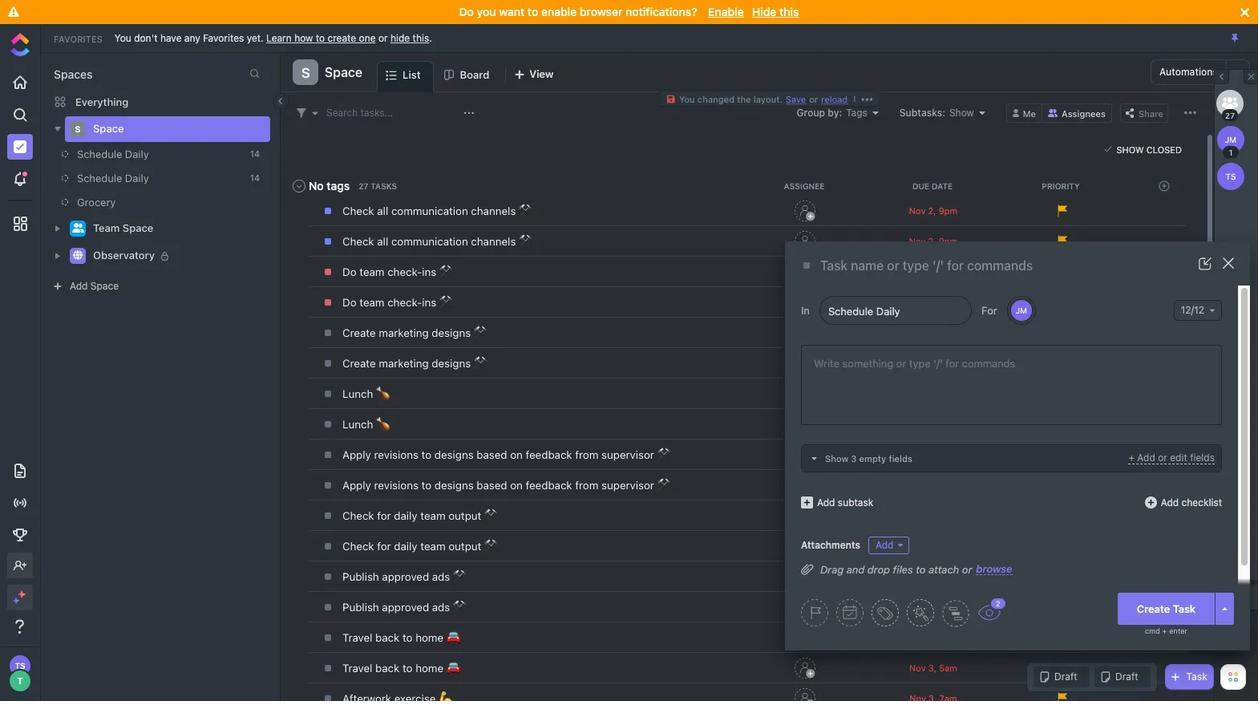 Task type: locate. For each thing, give the bounding box(es) containing it.
1 vertical spatial schedule daily
[[77, 172, 149, 185]]

show left "empty"
[[826, 453, 849, 464]]

add left edit
[[1138, 452, 1156, 464]]

0 vertical spatial apply revisions to designs based on feedback from supervisor ⚒️ link
[[339, 441, 737, 469]]

add left checklist
[[1162, 496, 1180, 508]]

favorites right any
[[203, 32, 244, 44]]

daily
[[125, 148, 149, 160], [125, 172, 149, 185]]

save button
[[783, 94, 810, 104]]

add left subtask
[[818, 496, 836, 508]]

1 horizontal spatial ts
[[1226, 172, 1237, 181]]

sparkle svg 1 image
[[18, 591, 26, 599]]

0 vertical spatial all
[[377, 205, 389, 217]]

cmd
[[1146, 627, 1161, 635]]

2 marketing from the top
[[379, 357, 429, 370]]

0 vertical spatial nov
[[910, 205, 926, 215]]

have
[[160, 32, 182, 44]]

1 vertical spatial create marketing designs ⚒️ link
[[339, 350, 737, 377]]

designs
[[432, 327, 471, 339], [432, 357, 471, 370], [435, 449, 474, 461], [435, 479, 474, 492]]

search tasks...
[[327, 106, 393, 118]]

1 vertical spatial ,
[[934, 235, 937, 246]]

0 vertical spatial revisions
[[374, 449, 419, 461]]

on for first apply revisions to designs based on feedback from supervisor ⚒️ link from the top
[[511, 449, 523, 461]]

1 schedule daily link from the top
[[40, 142, 244, 166]]

do for 1st do team check-ins ⚒️ link from the bottom of the page
[[343, 296, 357, 309]]

add down globe 'image'
[[70, 280, 88, 292]]

1 create marketing designs ⚒️ link from the top
[[339, 319, 737, 347]]

1 ads from the top
[[432, 570, 450, 583]]

travel back to home 🚘 link
[[339, 624, 737, 652], [339, 655, 737, 682]]

2 schedule from the top
[[77, 172, 122, 185]]

1 horizontal spatial +
[[1163, 627, 1168, 635]]

0 vertical spatial from
[[576, 449, 599, 461]]

0 vertical spatial back
[[376, 631, 400, 644]]

0 vertical spatial marketing
[[379, 327, 429, 339]]

list link
[[403, 62, 427, 91]]

2 for 2nd the check all communication channels ⚒️ link from the bottom
[[929, 205, 934, 215]]

3 left 5
[[929, 662, 935, 673]]

1 check for daily team output ⚒️ from the top
[[343, 510, 498, 522]]

1 lunch 🍗 from the top
[[343, 388, 390, 400]]

show inside the custom fields element
[[826, 453, 849, 464]]

2 communication from the top
[[392, 235, 468, 248]]

+ left edit
[[1129, 452, 1135, 464]]

1 vertical spatial ts
[[15, 661, 25, 671]]

add up drop
[[876, 539, 894, 551]]

0 vertical spatial 3
[[852, 453, 857, 464]]

task down enter at right bottom
[[1187, 671, 1208, 683]]

2 lunch 🍗 link from the top
[[339, 411, 737, 438]]

0 vertical spatial publish approved ads ⚒️ link
[[339, 563, 737, 591]]

hide right 'enable'
[[752, 5, 777, 18]]

1 channels from the top
[[471, 205, 516, 217]]

0 horizontal spatial show
[[826, 453, 849, 464]]

channels
[[471, 205, 516, 217], [471, 235, 516, 248]]

27 for 27 tasks
[[359, 181, 369, 191]]

do team check-ins ⚒️ for 1st do team check-ins ⚒️ link from the top
[[343, 266, 453, 278]]

2 check- from the top
[[388, 296, 422, 309]]

everything
[[75, 95, 129, 108]]

feedback
[[526, 449, 573, 461], [526, 479, 573, 492]]

0 horizontal spatial you
[[115, 32, 131, 44]]

1 vertical spatial communication
[[392, 235, 468, 248]]

jm for jm
[[1016, 306, 1028, 315]]

2 pm from the top
[[945, 235, 958, 246]]

1 based from the top
[[477, 449, 508, 461]]

this right 'enable'
[[780, 5, 800, 18]]

daily down space link
[[125, 148, 149, 160]]

1 vertical spatial nov 2 , 9 pm
[[910, 235, 958, 246]]

1 vertical spatial nov
[[910, 235, 926, 246]]

1 vertical spatial 9
[[939, 235, 945, 246]]

1 horizontal spatial 3
[[929, 662, 935, 673]]

0 horizontal spatial ts
[[15, 661, 25, 671]]

1 check all communication channels ⚒️ from the top
[[343, 205, 533, 217]]

search
[[327, 106, 358, 118]]

2 9 from the top
[[939, 235, 945, 246]]

2 from from the top
[[576, 479, 599, 492]]

1 daily from the top
[[394, 510, 418, 522]]

schedule daily link
[[40, 142, 244, 166], [40, 166, 244, 190]]

1 vertical spatial apply revisions to designs based on feedback from supervisor ⚒️ link
[[339, 472, 737, 499]]

1 check all communication channels ⚒️ link from the top
[[339, 197, 737, 225]]

2 on from the top
[[511, 479, 523, 492]]

2 publish approved ads ⚒️ link from the top
[[339, 594, 737, 621]]

show left closed
[[1117, 144, 1145, 154]]

create marketing designs ⚒️ for second 'create marketing designs ⚒️' link from the bottom of the page
[[343, 327, 488, 339]]

0 horizontal spatial fields
[[889, 453, 913, 464]]

space link
[[93, 116, 260, 142]]

check for daily team output ⚒️ for second check for daily team output ⚒️ link from the top of the page
[[343, 540, 498, 553]]

0 vertical spatial create marketing designs ⚒️
[[343, 327, 488, 339]]

3 left "empty"
[[852, 453, 857, 464]]

check for daily team output ⚒️
[[343, 510, 498, 522], [343, 540, 498, 553]]

2 do team check-ins ⚒️ from the top
[[343, 296, 453, 309]]

1 vertical spatial check all communication channels ⚒️
[[343, 235, 533, 248]]

1 🚘 from the top
[[447, 631, 460, 644]]

view settings element
[[1181, 103, 1201, 123]]

subtask
[[838, 496, 874, 508]]

1 vertical spatial ins
[[422, 296, 437, 309]]

0 vertical spatial check-
[[388, 266, 422, 278]]

home
[[416, 631, 444, 644], [416, 662, 444, 675]]

or right attach
[[963, 563, 973, 576]]

1 vertical spatial 1
[[1246, 596, 1250, 606]]

1 vertical spatial travel back to home 🚘
[[343, 662, 460, 675]]

0 vertical spatial schedule daily
[[77, 148, 149, 160]]

2 button
[[978, 597, 1008, 621]]

you for you don't have any favorites yet. learn how to create one or hide this .
[[115, 32, 131, 44]]

0 vertical spatial apply
[[343, 449, 371, 461]]

0 horizontal spatial this
[[413, 32, 429, 44]]

2 based from the top
[[477, 479, 508, 492]]

lunch 🍗 link
[[339, 380, 737, 408], [339, 411, 737, 438]]

0 vertical spatial do
[[459, 5, 474, 18]]

1 vertical spatial check-
[[388, 296, 422, 309]]

1 apply revisions to designs based on feedback from supervisor ⚒️ from the top
[[343, 449, 671, 461]]

0 vertical spatial for
[[377, 510, 391, 522]]

2 horizontal spatial show
[[1117, 144, 1145, 154]]

2 nov 2 , 9 pm from the top
[[910, 235, 958, 246]]

0 vertical spatial +
[[1129, 452, 1135, 464]]

3 for ,
[[929, 662, 935, 673]]

2 publish approved ads ⚒️ from the top
[[343, 601, 467, 614]]

0 horizontal spatial hide
[[752, 5, 777, 18]]

1 vertical spatial 3
[[929, 662, 935, 673]]

assignees button
[[1043, 103, 1113, 122]]

1 horizontal spatial fields
[[1191, 452, 1216, 464]]

approved
[[382, 570, 429, 583], [382, 601, 429, 614]]

2 approved from the top
[[382, 601, 429, 614]]

daily up grocery link
[[125, 172, 149, 185]]

0 vertical spatial travel back to home 🚘 link
[[339, 624, 737, 652]]

+ add or edit fields
[[1129, 452, 1216, 464]]

check for daily team output ⚒️ link
[[339, 502, 737, 530], [339, 533, 737, 560]]

set priority image
[[802, 599, 829, 627]]

2 lunch from the top
[[343, 418, 373, 431]]

3 inside the custom fields element
[[852, 453, 857, 464]]

fields right edit
[[1191, 452, 1216, 464]]

jm right for
[[1016, 306, 1028, 315]]

assignee
[[784, 181, 825, 191]]

27 for 27
[[1226, 111, 1236, 120]]

🍗
[[376, 388, 390, 400], [376, 418, 390, 431]]

9 for 2nd the check all communication channels ⚒️ link from the bottom
[[939, 205, 945, 215]]

marketing for 2nd 'create marketing designs ⚒️' link from the top of the page
[[379, 357, 429, 370]]

3 check from the top
[[343, 510, 374, 522]]

1 for from the top
[[377, 510, 391, 522]]

or left edit
[[1159, 452, 1168, 464]]

1 vertical spatial publish approved ads ⚒️
[[343, 601, 467, 614]]

0 vertical spatial you
[[115, 32, 131, 44]]

space button
[[319, 55, 363, 90]]

2
[[929, 205, 934, 215], [929, 235, 934, 246], [997, 599, 1001, 608]]

apply
[[343, 449, 371, 461], [343, 479, 371, 492]]

fields right "empty"
[[889, 453, 913, 464]]

0 vertical spatial 1
[[1230, 148, 1234, 157]]

all for first the check all communication channels ⚒️ link from the bottom of the page
[[377, 235, 389, 248]]

1 vertical spatial check all communication channels ⚒️ link
[[339, 228, 737, 255]]

27 right view settings "element"
[[1226, 111, 1236, 120]]

on
[[511, 449, 523, 461], [511, 479, 523, 492]]

0 vertical spatial lunch 🍗 link
[[339, 380, 737, 408]]

1 vertical spatial daily
[[125, 172, 149, 185]]

0 vertical spatial 27
[[1226, 111, 1236, 120]]

drop
[[868, 563, 891, 576]]

2 ads from the top
[[432, 601, 450, 614]]

show closed
[[1117, 144, 1183, 154]]

me button
[[1007, 103, 1043, 122]]

team
[[360, 266, 385, 278], [360, 296, 385, 309], [421, 510, 446, 522], [421, 540, 446, 553]]

spaces
[[54, 67, 93, 81]]

2 all from the top
[[377, 235, 389, 248]]

you changed the layout. save or reload
[[680, 94, 848, 104]]

2 revisions from the top
[[374, 479, 419, 492]]

2 do team check-ins ⚒️ link from the top
[[339, 289, 737, 316]]

1 marketing from the top
[[379, 327, 429, 339]]

4 check from the top
[[343, 540, 374, 553]]

schedule daily link up grocery
[[40, 166, 244, 190]]

add space
[[70, 280, 119, 292]]

1 inside jm 1 ts
[[1230, 148, 1234, 157]]

1 vertical spatial pm
[[945, 235, 958, 246]]

2 🚘 from the top
[[447, 662, 460, 675]]

jm right closed
[[1226, 135, 1237, 144]]

2 create marketing designs ⚒️ link from the top
[[339, 350, 737, 377]]

on for 1st apply revisions to designs based on feedback from supervisor ⚒️ link from the bottom of the page
[[511, 479, 523, 492]]

1 vertical spatial you
[[680, 94, 695, 104]]

do team check-ins ⚒️
[[343, 266, 453, 278], [343, 296, 453, 309]]

1 do team check-ins ⚒️ from the top
[[343, 266, 453, 278]]

1 9 from the top
[[939, 205, 945, 215]]

check for first the check all communication channels ⚒️ link from the bottom of the page
[[343, 235, 374, 248]]

the
[[738, 94, 752, 104]]

1
[[1230, 148, 1234, 157], [1246, 596, 1250, 606]]

0 vertical spatial ads
[[432, 570, 450, 583]]

1 vertical spatial on
[[511, 479, 523, 492]]

2 vertical spatial show
[[826, 453, 849, 464]]

for
[[377, 510, 391, 522], [377, 540, 391, 553]]

27 left tasks
[[359, 181, 369, 191]]

1 vertical spatial output
[[449, 540, 482, 553]]

0 vertical spatial publish
[[343, 570, 379, 583]]

check all communication channels ⚒️ for 2nd the check all communication channels ⚒️ link from the bottom
[[343, 205, 533, 217]]

hide 1
[[1225, 596, 1250, 606]]

0 vertical spatial check for daily team output ⚒️
[[343, 510, 498, 522]]

marketing for second 'create marketing designs ⚒️' link from the bottom of the page
[[379, 327, 429, 339]]

0 vertical spatial home
[[416, 631, 444, 644]]

1 for hide
[[1246, 596, 1250, 606]]

0 vertical spatial supervisor
[[602, 449, 655, 461]]

create for 2nd 'create marketing designs ⚒️' link from the top of the page
[[343, 357, 376, 370]]

check-
[[388, 266, 422, 278], [388, 296, 422, 309]]

1 vertical spatial jm
[[1016, 306, 1028, 315]]

+ inside the custom fields element
[[1129, 452, 1135, 464]]

0 vertical spatial ins
[[422, 266, 437, 278]]

create
[[328, 32, 356, 44]]

you left the changed
[[680, 94, 695, 104]]

1 vertical spatial lunch 🍗 link
[[339, 411, 737, 438]]

1 all from the top
[[377, 205, 389, 217]]

task up enter at right bottom
[[1174, 602, 1196, 615]]

ins for 1st do team check-ins ⚒️ link from the bottom of the page
[[422, 296, 437, 309]]

2 check from the top
[[343, 235, 374, 248]]

revisions
[[374, 449, 419, 461], [374, 479, 419, 492]]

🚘
[[447, 631, 460, 644], [447, 662, 460, 675]]

space inside button
[[325, 65, 363, 79]]

custom fields element
[[802, 445, 1223, 473]]

0 vertical spatial 2
[[929, 205, 934, 215]]

schedule daily link up grocery link
[[40, 142, 244, 166]]

1 vertical spatial based
[[477, 479, 508, 492]]

3 for empty
[[852, 453, 857, 464]]

lunch
[[343, 388, 373, 400], [343, 418, 373, 431]]

jm
[[1226, 135, 1237, 144], [1016, 306, 1028, 315]]

2 , from the top
[[934, 235, 937, 246]]

feedback for 1st apply revisions to designs based on feedback from supervisor ⚒️ link from the bottom of the page
[[526, 479, 573, 492]]

1 ins from the top
[[422, 266, 437, 278]]

2 schedule daily link from the top
[[40, 166, 244, 190]]

show right subtasks:
[[950, 106, 975, 118]]

view
[[530, 67, 554, 80]]

1 horizontal spatial 27
[[1226, 111, 1236, 120]]

show for show 3 empty fields
[[826, 453, 849, 464]]

pm
[[945, 205, 958, 215], [945, 235, 958, 246]]

3 , from the top
[[935, 662, 937, 673]]

2 daily from the top
[[394, 540, 418, 553]]

add inside the custom fields element
[[1138, 452, 1156, 464]]

1 travel from the top
[[343, 631, 373, 644]]

0 vertical spatial publish approved ads ⚒️
[[343, 570, 467, 583]]

2 ins from the top
[[422, 296, 437, 309]]

1 lunch from the top
[[343, 388, 373, 400]]

1 vertical spatial travel
[[343, 662, 373, 675]]

1 horizontal spatial you
[[680, 94, 695, 104]]

1 vertical spatial show
[[1117, 144, 1145, 154]]

0 vertical spatial ,
[[934, 205, 937, 215]]

2 vertical spatial 2
[[997, 599, 1001, 608]]

check all communication channels ⚒️
[[343, 205, 533, 217], [343, 235, 533, 248]]

list
[[403, 68, 421, 81]]

0 vertical spatial daily
[[394, 510, 418, 522]]

supervisor for 1st apply revisions to designs based on feedback from supervisor ⚒️ link from the bottom of the page
[[602, 479, 655, 492]]

supervisor for first apply revisions to designs based on feedback from supervisor ⚒️ link from the top
[[602, 449, 655, 461]]

jm inside jm dropdown button
[[1016, 306, 1028, 315]]

all for 2nd the check all communication channels ⚒️ link from the bottom
[[377, 205, 389, 217]]

0 vertical spatial create
[[343, 327, 376, 339]]

hide right "create task"
[[1225, 596, 1243, 606]]

0 horizontal spatial 3
[[852, 453, 857, 464]]

ts
[[1226, 172, 1237, 181], [15, 661, 25, 671]]

1 vertical spatial create marketing designs ⚒️
[[343, 357, 488, 370]]

lunch for first lunch 🍗 link from the bottom of the page
[[343, 418, 373, 431]]

t
[[17, 676, 23, 686]]

you
[[115, 32, 131, 44], [680, 94, 695, 104]]

2 lunch 🍗 from the top
[[343, 418, 390, 431]]

0 vertical spatial approved
[[382, 570, 429, 583]]

1 vertical spatial daily
[[394, 540, 418, 553]]

channels for first the check all communication channels ⚒️ link from the bottom of the page
[[471, 235, 516, 248]]

0 horizontal spatial favorites
[[54, 33, 103, 44]]

do for 1st do team check-ins ⚒️ link from the top
[[343, 266, 357, 278]]

0 vertical spatial jm
[[1226, 135, 1237, 144]]

1 feedback from the top
[[526, 449, 573, 461]]

learn how to create one link
[[266, 32, 376, 44]]

this right hide
[[413, 32, 429, 44]]

2 supervisor from the top
[[602, 479, 655, 492]]

Search tasks... text field
[[327, 102, 460, 124]]

1 create marketing designs ⚒️ from the top
[[343, 327, 488, 339]]

0 horizontal spatial jm
[[1016, 306, 1028, 315]]

1 vertical spatial 🚘
[[447, 662, 460, 675]]

2 create marketing designs ⚒️ from the top
[[343, 357, 488, 370]]

1 pm from the top
[[945, 205, 958, 215]]

1 14 from the top
[[250, 148, 260, 159]]

2 apply revisions to designs based on feedback from supervisor ⚒️ from the top
[[343, 479, 671, 492]]

2 check for daily team output ⚒️ from the top
[[343, 540, 498, 553]]

0 vertical spatial create marketing designs ⚒️ link
[[339, 319, 737, 347]]

pm down date
[[945, 205, 958, 215]]

space down create
[[325, 65, 363, 79]]

1 vertical spatial ads
[[432, 601, 450, 614]]

to inside drag and drop files to attach or browse
[[917, 563, 926, 576]]

2 check all communication channels ⚒️ from the top
[[343, 235, 533, 248]]

publish approved ads ⚒️
[[343, 570, 467, 583], [343, 601, 467, 614]]

0 vertical spatial check all communication channels ⚒️
[[343, 205, 533, 217]]

one
[[359, 32, 376, 44]]

1 on from the top
[[511, 449, 523, 461]]

task
[[1174, 602, 1196, 615], [1187, 671, 1208, 683]]

+
[[1129, 452, 1135, 464], [1163, 627, 1168, 635]]

by:
[[828, 106, 843, 118]]

1 vertical spatial 🍗
[[376, 418, 390, 431]]

favorites up the spaces
[[54, 33, 103, 44]]

task lv image
[[1050, 656, 1074, 680]]

+ right cmd
[[1163, 627, 1168, 635]]

based
[[477, 449, 508, 461], [477, 479, 508, 492]]

1 vertical spatial 27
[[359, 181, 369, 191]]

drag and drop files to attach or browse
[[821, 562, 1013, 576]]

1 vertical spatial lunch
[[343, 418, 373, 431]]

12/12
[[1182, 304, 1205, 316]]

learn
[[266, 32, 292, 44]]

this
[[780, 5, 800, 18], [413, 32, 429, 44]]

1 check- from the top
[[388, 266, 422, 278]]

0 vertical spatial do team check-ins ⚒️ link
[[339, 258, 737, 286]]

set priority element
[[802, 599, 829, 627]]

do
[[459, 5, 474, 18], [343, 266, 357, 278], [343, 296, 357, 309]]

edit
[[1171, 452, 1188, 464]]

1 check from the top
[[343, 205, 374, 217]]

daily for second check for daily team output ⚒️ link from the bottom
[[394, 510, 418, 522]]

0 vertical spatial 🚘
[[447, 631, 460, 644]]

or inside the custom fields element
[[1159, 452, 1168, 464]]

1 from from the top
[[576, 449, 599, 461]]

hide
[[752, 5, 777, 18], [1225, 596, 1243, 606]]

add for add subtask
[[818, 496, 836, 508]]

2 apply revisions to designs based on feedback from supervisor ⚒️ link from the top
[[339, 472, 737, 499]]

pm up task name or type '/' for commands text box
[[945, 235, 958, 246]]

1 vertical spatial +
[[1163, 627, 1168, 635]]

create marketing designs ⚒️
[[343, 327, 488, 339], [343, 357, 488, 370]]

0 vertical spatial based
[[477, 449, 508, 461]]

2 daily from the top
[[125, 172, 149, 185]]

publish
[[343, 570, 379, 583], [343, 601, 379, 614]]

1 communication from the top
[[392, 205, 468, 217]]

2 travel back to home 🚘 link from the top
[[339, 655, 737, 682]]

2 14 from the top
[[250, 173, 260, 183]]

⚒️
[[519, 205, 533, 217], [519, 235, 533, 248], [440, 266, 453, 278], [440, 296, 453, 309], [474, 327, 488, 339], [474, 357, 488, 370], [658, 449, 671, 461], [658, 479, 671, 492], [485, 510, 498, 522], [485, 540, 498, 553], [453, 570, 467, 583], [453, 601, 467, 614]]

all
[[377, 205, 389, 217], [377, 235, 389, 248]]

travel
[[343, 631, 373, 644], [343, 662, 373, 675]]

1 vertical spatial publish approved ads ⚒️ link
[[339, 594, 737, 621]]

group
[[797, 106, 826, 118]]

add
[[70, 280, 88, 292], [1138, 452, 1156, 464], [818, 496, 836, 508], [1162, 496, 1180, 508], [876, 539, 894, 551]]

share
[[1139, 108, 1164, 118]]

1 vertical spatial travel back to home 🚘 link
[[339, 655, 737, 682]]

1 lunch 🍗 link from the top
[[339, 380, 737, 408]]

you left the don't
[[115, 32, 131, 44]]

1 vertical spatial lunch 🍗
[[343, 418, 390, 431]]

1 vertical spatial channels
[[471, 235, 516, 248]]

1 publish approved ads ⚒️ from the top
[[343, 570, 467, 583]]

show inside button
[[1117, 144, 1145, 154]]

1 travel back to home 🚘 link from the top
[[339, 624, 737, 652]]

1 do team check-ins ⚒️ link from the top
[[339, 258, 737, 286]]

attachments
[[802, 539, 861, 551]]

2 feedback from the top
[[526, 479, 573, 492]]

publish approved ads ⚒️ link
[[339, 563, 737, 591], [339, 594, 737, 621]]



Task type: describe. For each thing, give the bounding box(es) containing it.
2 for first the check all communication channels ⚒️ link from the bottom of the page
[[929, 235, 934, 246]]

nov 3 , 5 am
[[910, 662, 958, 673]]

due date
[[913, 181, 953, 191]]

2 for from the top
[[377, 540, 391, 553]]

tags
[[847, 106, 868, 118]]

for
[[982, 304, 998, 317]]

and
[[847, 563, 865, 576]]

check for 2nd the check all communication channels ⚒️ link from the bottom
[[343, 205, 374, 217]]

nov for 2nd the check all communication channels ⚒️ link from the bottom
[[910, 205, 926, 215]]

due date button
[[871, 181, 999, 191]]

1 schedule from the top
[[77, 148, 122, 160]]

board link
[[460, 61, 496, 91]]

1 home from the top
[[416, 631, 444, 644]]

attach
[[929, 563, 960, 576]]

1 check for daily team output ⚒️ link from the top
[[339, 502, 737, 530]]

assignee button
[[742, 181, 871, 191]]

share button
[[1121, 103, 1169, 122]]

1 vertical spatial task
[[1187, 671, 1208, 683]]

due
[[913, 181, 930, 191]]

ts t
[[15, 661, 25, 686]]

0 vertical spatial task
[[1174, 602, 1196, 615]]

automations
[[1160, 66, 1219, 78]]

14 for second schedule daily link from the top
[[250, 173, 260, 183]]

team space link
[[93, 216, 260, 242]]

check for second check for daily team output ⚒️ link from the bottom
[[343, 510, 374, 522]]

team space
[[93, 222, 154, 234]]

hide this link
[[391, 32, 429, 44]]

1 vertical spatial hide
[[1225, 596, 1243, 606]]

add button
[[869, 537, 910, 554]]

add for add checklist
[[1162, 496, 1180, 508]]

lunch for second lunch 🍗 link from the bottom of the page
[[343, 388, 373, 400]]

ts inside jm 1 ts
[[1226, 172, 1237, 181]]

am
[[945, 662, 958, 673]]

.
[[429, 32, 432, 44]]

jm for jm 1 ts
[[1226, 135, 1237, 144]]

1 apply revisions to designs based on feedback from supervisor ⚒️ link from the top
[[339, 441, 737, 469]]

1 apply from the top
[[343, 449, 371, 461]]

subtasks: show
[[900, 106, 975, 118]]

channels for 2nd the check all communication channels ⚒️ link from the bottom
[[471, 205, 516, 217]]

2 back from the top
[[376, 662, 400, 675]]

any
[[184, 32, 200, 44]]

want
[[499, 5, 525, 18]]

board
[[460, 68, 490, 81]]

pm for first the check all communication channels ⚒️ link from the bottom of the page
[[945, 235, 958, 246]]

based for first apply revisions to designs based on feedback from supervisor ⚒️ link from the top
[[477, 449, 508, 461]]

space down everything
[[93, 122, 124, 135]]

1 for jm
[[1230, 148, 1234, 157]]

add inside 'dropdown button'
[[876, 539, 894, 551]]

add checklist
[[1162, 496, 1223, 508]]

show closed button
[[1101, 141, 1187, 157]]

add for add space
[[70, 280, 88, 292]]

1 horizontal spatial show
[[950, 106, 975, 118]]

files
[[894, 563, 914, 576]]

view button
[[507, 61, 561, 92]]

1 publish approved ads ⚒️ link from the top
[[339, 563, 737, 591]]

notifications?
[[626, 5, 698, 18]]

automations button
[[1152, 60, 1227, 84]]

add subtask
[[818, 496, 874, 508]]

show for show closed
[[1117, 144, 1145, 154]]

check- for 1st do team check-ins ⚒️ link from the bottom of the page
[[388, 296, 422, 309]]

space down grocery link
[[123, 222, 154, 234]]

reload
[[822, 94, 848, 104]]

2 home from the top
[[416, 662, 444, 675]]

enable
[[542, 5, 577, 18]]

2 travel back to home 🚘 from the top
[[343, 662, 460, 675]]

or up group at the top of the page
[[810, 94, 819, 104]]

everything link
[[41, 89, 280, 115]]

2 schedule daily from the top
[[77, 172, 149, 185]]

14 for 1st schedule daily link from the top
[[250, 148, 260, 159]]

observatory
[[93, 249, 155, 262]]

0 vertical spatial hide
[[752, 5, 777, 18]]

1 publish from the top
[[343, 570, 379, 583]]

1 horizontal spatial favorites
[[203, 32, 244, 44]]

Task name or type '/' for commands text field
[[821, 258, 1171, 274]]

sparkle svg 2 image
[[13, 598, 19, 604]]

don't
[[134, 32, 158, 44]]

2 travel from the top
[[343, 662, 373, 675]]

drag
[[821, 563, 844, 576]]

2 check for daily team output ⚒️ link from the top
[[339, 533, 737, 560]]

cmd + enter
[[1146, 627, 1188, 635]]

subtasks:
[[900, 106, 946, 118]]

1 travel back to home 🚘 from the top
[[343, 631, 460, 644]]

changed
[[698, 94, 735, 104]]

you don't have any favorites yet. learn how to create one or hide this .
[[115, 32, 432, 44]]

1 schedule daily from the top
[[77, 148, 149, 160]]

jm button
[[1010, 298, 1034, 323]]

1 , from the top
[[934, 205, 937, 215]]

or inside drag and drop files to attach or browse
[[963, 563, 973, 576]]

1 back from the top
[[376, 631, 400, 644]]

checklist
[[1182, 496, 1223, 508]]

you for you changed the layout. save or reload
[[680, 94, 695, 104]]

ins for 1st do team check-ins ⚒️ link from the top
[[422, 266, 437, 278]]

1 vertical spatial this
[[413, 32, 429, 44]]

you
[[477, 5, 496, 18]]

apply revisions to designs based on feedback from supervisor ⚒️ for first apply revisions to designs based on feedback from supervisor ⚒️ link from the top
[[343, 449, 671, 461]]

feedback for first apply revisions to designs based on feedback from supervisor ⚒️ link from the top
[[526, 449, 573, 461]]

globe image
[[73, 251, 83, 260]]

enter
[[1170, 627, 1188, 635]]

browse
[[977, 562, 1013, 575]]

me
[[1024, 108, 1037, 118]]

12/12 button
[[1174, 300, 1223, 321]]

priority button
[[999, 181, 1127, 191]]

space down observatory
[[91, 280, 119, 292]]

daily for second check for daily team output ⚒️ link from the top of the page
[[394, 540, 418, 553]]

check for daily team output ⚒️ for second check for daily team output ⚒️ link from the bottom
[[343, 510, 498, 522]]

user group image
[[72, 223, 84, 233]]

check- for 1st do team check-ins ⚒️ link from the top
[[388, 266, 422, 278]]

1 daily from the top
[[125, 148, 149, 160]]

from for 1st apply revisions to designs based on feedback from supervisor ⚒️ link from the bottom of the page
[[576, 479, 599, 492]]

browser
[[580, 5, 623, 18]]

2 vertical spatial nov
[[910, 662, 926, 673]]

create marketing designs ⚒️ for 2nd 'create marketing designs ⚒️' link from the top of the page
[[343, 357, 488, 370]]

2 inside dropdown button
[[997, 599, 1001, 608]]

5
[[940, 662, 945, 673]]

no tags
[[309, 179, 350, 192]]

view settings image
[[1185, 107, 1197, 119]]

in
[[802, 304, 810, 317]]

1 approved from the top
[[382, 570, 429, 583]]

closed
[[1147, 144, 1183, 154]]

tags
[[327, 179, 350, 192]]

27 tasks button
[[356, 181, 403, 191]]

2 publish from the top
[[343, 601, 379, 614]]

do team check-ins ⚒️ for 1st do team check-ins ⚒️ link from the bottom of the page
[[343, 296, 453, 309]]

observatory link
[[93, 243, 260, 269]]

check all communication channels ⚒️ for first the check all communication channels ⚒️ link from the bottom of the page
[[343, 235, 533, 248]]

show 3 empty fields
[[826, 453, 913, 464]]

1 nov 2 , 9 pm from the top
[[910, 205, 958, 215]]

apply revisions to designs based on feedback from supervisor ⚒️ for 1st apply revisions to designs based on feedback from supervisor ⚒️ link from the bottom of the page
[[343, 479, 671, 492]]

2 apply from the top
[[343, 479, 371, 492]]

hide
[[391, 32, 410, 44]]

how
[[295, 32, 313, 44]]

1 revisions from the top
[[374, 449, 419, 461]]

create task
[[1138, 602, 1196, 615]]

27 tasks
[[359, 181, 397, 191]]

1 🍗 from the top
[[376, 388, 390, 400]]

from for first apply revisions to designs based on feedback from supervisor ⚒️ link from the top
[[576, 449, 599, 461]]

1 output from the top
[[449, 510, 482, 522]]

no
[[309, 179, 324, 192]]

2 vertical spatial create
[[1138, 602, 1171, 615]]

team
[[93, 222, 120, 234]]

1 horizontal spatial this
[[780, 5, 800, 18]]

2 🍗 from the top
[[376, 418, 390, 431]]

save
[[786, 94, 807, 104]]

priority
[[1042, 181, 1081, 191]]

layout.
[[754, 94, 783, 104]]

pm for 2nd the check all communication channels ⚒️ link from the bottom
[[945, 205, 958, 215]]

9 for first the check all communication channels ⚒️ link from the bottom of the page
[[939, 235, 945, 246]]

2 output from the top
[[449, 540, 482, 553]]

date
[[932, 181, 953, 191]]

based for 1st apply revisions to designs based on feedback from supervisor ⚒️ link from the bottom of the page
[[477, 479, 508, 492]]

2 check all communication channels ⚒️ link from the top
[[339, 228, 737, 255]]

empty
[[860, 453, 887, 464]]

create for second 'create marketing designs ⚒️' link from the bottom of the page
[[343, 327, 376, 339]]

check for second check for daily team output ⚒️ link from the top of the page
[[343, 540, 374, 553]]

do you want to enable browser notifications? enable hide this
[[459, 5, 800, 18]]

enable
[[709, 5, 744, 18]]

assignees
[[1062, 108, 1106, 118]]

or right one
[[379, 32, 388, 44]]

yet.
[[247, 32, 264, 44]]

nov for first the check all communication channels ⚒️ link from the bottom of the page
[[910, 235, 926, 246]]



Task type: vqa. For each thing, say whether or not it's contained in the screenshot.
tree containing Team Space
no



